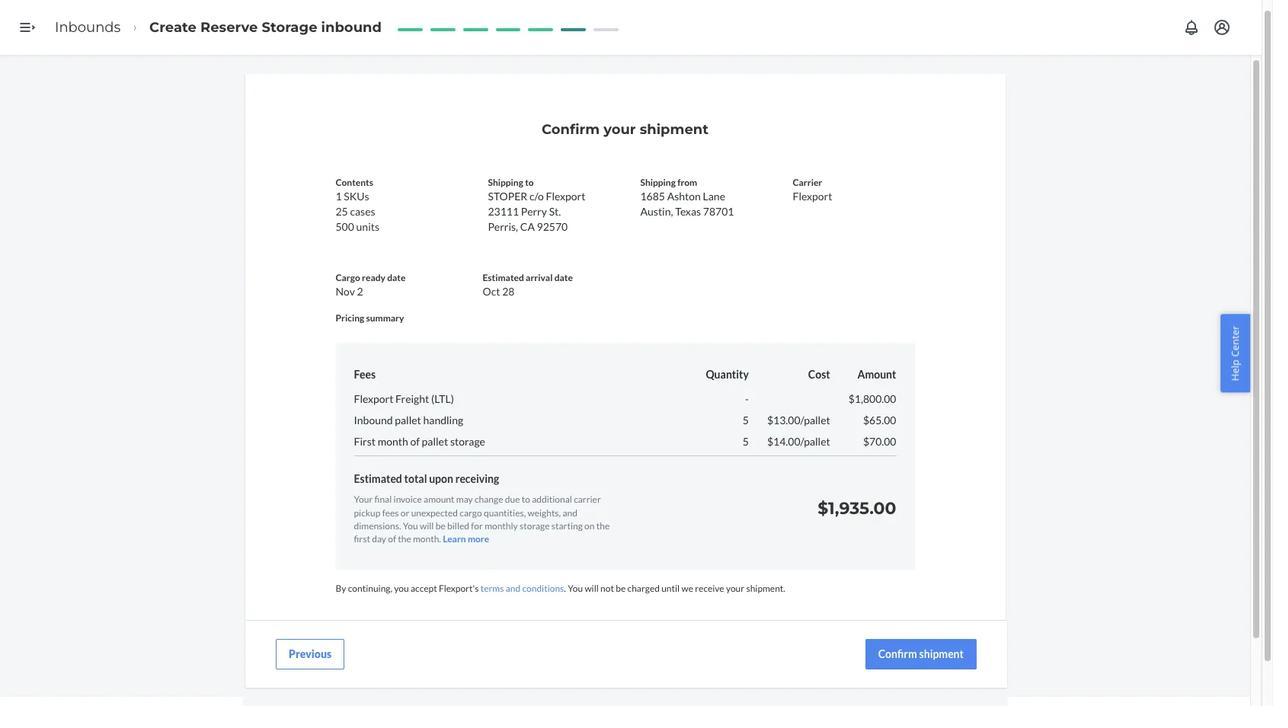 Task type: describe. For each thing, give the bounding box(es) containing it.
cell up $13.00
[[749, 389, 831, 410]]

estimated arrival date oct 28
[[483, 272, 573, 298]]

shipping from 1685 ashton lane austin, texas 78701
[[641, 177, 734, 218]]

we
[[682, 583, 694, 595]]

previous button
[[276, 640, 344, 670]]

by continuing, you accept flexport's terms and conditions . you will not be charged until we receive your shipment.
[[336, 583, 786, 595]]

by
[[336, 583, 346, 595]]

starting
[[552, 520, 583, 532]]

5 for $13.00 /pallet
[[743, 414, 749, 427]]

freight
[[396, 393, 429, 406]]

2 horizontal spatial flexport
[[793, 190, 833, 203]]

25
[[336, 205, 348, 218]]

row containing inbound pallet handling
[[354, 410, 897, 432]]

monthly
[[485, 520, 518, 532]]

23111
[[488, 205, 519, 218]]

to inside shipping to stoper c/o flexport 23111 perry st. perris, ca 92570
[[525, 177, 534, 188]]

storage inside the your final invoice amount may change due to additional carrier pickup fees or unexpected cargo quantities, weights, and dimensions. you will be billed for monthly storage starting on the first day of the month.
[[520, 520, 550, 532]]

you inside the your final invoice amount may change due to additional carrier pickup fees or unexpected cargo quantities, weights, and dimensions. you will be billed for monthly storage starting on the first day of the month.
[[403, 520, 418, 532]]

accept
[[411, 583, 437, 595]]

pallet inside first month of pallet storage cell
[[422, 436, 448, 449]]

row containing fees
[[354, 368, 897, 389]]

cost column header
[[749, 368, 831, 389]]

1685
[[641, 190, 665, 203]]

date for 28
[[555, 272, 573, 284]]

st.
[[549, 205, 561, 218]]

contents
[[336, 177, 373, 188]]

confirm your shipment
[[542, 121, 709, 138]]

78701
[[703, 205, 734, 218]]

ashton
[[667, 190, 701, 203]]

amount column header
[[831, 368, 897, 389]]

shipment.
[[747, 583, 786, 595]]

from
[[678, 177, 698, 188]]

date for 2
[[387, 272, 406, 284]]

quantity
[[706, 368, 749, 381]]

amount
[[858, 368, 897, 381]]

terms and conditions link
[[481, 583, 564, 595]]

cost
[[809, 368, 831, 381]]

carrier
[[574, 494, 601, 506]]

2
[[357, 285, 363, 298]]

storage inside cell
[[450, 436, 486, 449]]

$70.00
[[864, 436, 897, 449]]

upon
[[429, 473, 454, 486]]

learn
[[443, 533, 466, 545]]

confirm for confirm your shipment
[[542, 121, 600, 138]]

$14.00
[[768, 436, 801, 449]]

$13.00 /pallet
[[768, 414, 831, 427]]

handling
[[423, 414, 464, 427]]

cargo ready date nov 2
[[336, 272, 406, 298]]

inbound pallet handling cell
[[354, 410, 688, 432]]

on
[[585, 520, 595, 532]]

fees
[[354, 368, 376, 381]]

ready
[[362, 272, 386, 284]]

inbounds link
[[55, 19, 121, 36]]

confirm for confirm shipment
[[878, 648, 917, 661]]

inbounds
[[55, 19, 121, 36]]

total
[[404, 473, 427, 486]]

charged
[[628, 583, 660, 595]]

fees column header
[[354, 368, 688, 389]]

you
[[394, 583, 409, 595]]

ca
[[520, 220, 535, 233]]

create reserve storage inbound
[[149, 19, 382, 36]]

stoper
[[488, 190, 528, 203]]

austin,
[[641, 205, 673, 218]]

shipping for 1685
[[641, 177, 676, 188]]

shipping to stoper c/o flexport 23111 perry st. perris, ca 92570
[[488, 177, 586, 233]]

$14.00 /pallet
[[768, 436, 831, 449]]

invoice
[[394, 494, 422, 506]]

$1,800.00
[[849, 393, 897, 406]]

1 horizontal spatial the
[[597, 520, 610, 532]]

pricing
[[336, 313, 364, 324]]

1 vertical spatial the
[[398, 533, 411, 545]]

first month of pallet storage cell
[[354, 432, 688, 457]]

perris,
[[488, 220, 518, 233]]

1 vertical spatial and
[[506, 583, 521, 595]]

summary
[[366, 313, 404, 324]]

your
[[354, 494, 373, 506]]

inbound
[[354, 414, 393, 427]]

receiving
[[456, 473, 500, 486]]

shipping for stoper
[[488, 177, 524, 188]]

month
[[378, 436, 408, 449]]

$65.00
[[864, 414, 897, 427]]

fees
[[382, 507, 399, 519]]

estimated total upon receiving
[[354, 473, 500, 486]]

terms
[[481, 583, 504, 595]]

continuing,
[[348, 583, 393, 595]]

more
[[468, 533, 490, 545]]

change
[[475, 494, 503, 506]]

learn more button
[[443, 533, 490, 546]]

previous
[[289, 648, 331, 661]]

nov
[[336, 285, 355, 298]]

conditions
[[522, 583, 564, 595]]

row containing flexport freight (ltl)
[[354, 389, 897, 410]]

5 for $14.00 /pallet
[[743, 436, 749, 449]]

or
[[401, 507, 410, 519]]

of inside the your final invoice amount may change due to additional carrier pickup fees or unexpected cargo quantities, weights, and dimensions. you will be billed for monthly storage starting on the first day of the month.
[[388, 533, 396, 545]]

learn more
[[443, 533, 490, 545]]

first
[[354, 436, 376, 449]]

$13.00
[[768, 414, 801, 427]]

dimensions.
[[354, 520, 401, 532]]

amount
[[424, 494, 455, 506]]

day
[[372, 533, 386, 545]]

estimated for estimated arrival date oct 28
[[483, 272, 524, 284]]

contents 1 skus 25 cases 500 units
[[336, 177, 380, 233]]

1 horizontal spatial be
[[616, 583, 626, 595]]



Task type: locate. For each thing, give the bounding box(es) containing it.
the right on
[[597, 520, 610, 532]]

confirm
[[542, 121, 600, 138], [878, 648, 917, 661]]

flexport inside shipping to stoper c/o flexport 23111 perry st. perris, ca 92570
[[546, 190, 586, 203]]

0 vertical spatial pallet
[[395, 414, 421, 427]]

0 vertical spatial to
[[525, 177, 534, 188]]

of right day
[[388, 533, 396, 545]]

date
[[387, 272, 406, 284], [555, 272, 573, 284]]

billed
[[447, 520, 470, 532]]

create
[[149, 19, 197, 36]]

additional
[[532, 494, 572, 506]]

0 horizontal spatial the
[[398, 533, 411, 545]]

storage down the weights,
[[520, 520, 550, 532]]

flexport freight (ltl) cell
[[354, 389, 688, 410]]

row group containing flexport freight (ltl)
[[354, 389, 897, 466]]

date inside estimated arrival date oct 28
[[555, 272, 573, 284]]

lane
[[703, 190, 726, 203]]

1 row from the top
[[354, 368, 897, 389]]

flexport inside "cell"
[[354, 393, 394, 406]]

0 horizontal spatial shipment
[[640, 121, 709, 138]]

0 vertical spatial 5
[[743, 414, 749, 427]]

shipment inside button
[[919, 648, 964, 661]]

to right due
[[522, 494, 530, 506]]

0 vertical spatial your
[[604, 121, 636, 138]]

2 row from the top
[[354, 389, 897, 410]]

row group
[[354, 389, 897, 466]]

5 down -
[[743, 414, 749, 427]]

1 vertical spatial of
[[388, 533, 396, 545]]

0 horizontal spatial shipping
[[488, 177, 524, 188]]

until
[[662, 583, 680, 595]]

0 horizontal spatial storage
[[450, 436, 486, 449]]

pallet
[[395, 414, 421, 427], [422, 436, 448, 449]]

pickup
[[354, 507, 381, 519]]

.
[[564, 583, 566, 595]]

1 horizontal spatial date
[[555, 272, 573, 284]]

your
[[604, 121, 636, 138], [726, 583, 745, 595]]

inbound
[[321, 19, 382, 36]]

to
[[525, 177, 534, 188], [522, 494, 530, 506]]

help center
[[1229, 326, 1243, 381]]

pallet down handling
[[422, 436, 448, 449]]

0 vertical spatial you
[[403, 520, 418, 532]]

0 horizontal spatial and
[[506, 583, 521, 595]]

1 vertical spatial be
[[616, 583, 626, 595]]

1 horizontal spatial storage
[[520, 520, 550, 532]]

final
[[375, 494, 392, 506]]

0 vertical spatial shipment
[[640, 121, 709, 138]]

arrival
[[526, 272, 553, 284]]

0 horizontal spatial pallet
[[395, 414, 421, 427]]

estimated up the 28
[[483, 272, 524, 284]]

for
[[471, 520, 483, 532]]

help center button
[[1221, 314, 1251, 392]]

/pallet up the $14.00 /pallet
[[801, 414, 831, 427]]

1 vertical spatial pallet
[[422, 436, 448, 449]]

0 horizontal spatial confirm
[[542, 121, 600, 138]]

1 vertical spatial 5
[[743, 436, 749, 449]]

0 vertical spatial and
[[563, 507, 578, 519]]

1 horizontal spatial confirm
[[878, 648, 917, 661]]

help
[[1229, 359, 1243, 381]]

0 horizontal spatial will
[[420, 520, 434, 532]]

pallet inside inbound pallet handling cell
[[395, 414, 421, 427]]

table containing fees
[[354, 368, 897, 466]]

1 5 from the top
[[743, 414, 749, 427]]

5 left the $14.00
[[743, 436, 749, 449]]

28
[[502, 285, 515, 298]]

flexport up st.
[[546, 190, 586, 203]]

cell down the $14.00
[[749, 457, 831, 466]]

will left not
[[585, 583, 599, 595]]

of inside cell
[[410, 436, 420, 449]]

cargo
[[460, 507, 482, 519]]

2 shipping from the left
[[641, 177, 676, 188]]

flexport up inbound
[[354, 393, 394, 406]]

pallet down flexport freight (ltl)
[[395, 414, 421, 427]]

1 vertical spatial /pallet
[[801, 436, 831, 449]]

1
[[336, 190, 342, 203]]

cell down the '$70.00'
[[831, 457, 897, 466]]

open account menu image
[[1214, 18, 1232, 37]]

estimated inside estimated arrival date oct 28
[[483, 272, 524, 284]]

0 vertical spatial the
[[597, 520, 610, 532]]

1 horizontal spatial pallet
[[422, 436, 448, 449]]

be
[[436, 520, 446, 532], [616, 583, 626, 595]]

1 horizontal spatial shipping
[[641, 177, 676, 188]]

1 horizontal spatial your
[[726, 583, 745, 595]]

oct
[[483, 285, 500, 298]]

estimated for estimated total upon receiving
[[354, 473, 402, 486]]

estimated
[[483, 272, 524, 284], [354, 473, 402, 486]]

first month of pallet storage
[[354, 436, 486, 449]]

1 horizontal spatial estimated
[[483, 272, 524, 284]]

date right arrival
[[555, 272, 573, 284]]

shipping up "stoper"
[[488, 177, 524, 188]]

0 vertical spatial confirm
[[542, 121, 600, 138]]

1 vertical spatial storage
[[520, 520, 550, 532]]

0 horizontal spatial estimated
[[354, 473, 402, 486]]

2 5 from the top
[[743, 436, 749, 449]]

you
[[403, 520, 418, 532], [568, 583, 583, 595]]

1 shipping from the left
[[488, 177, 524, 188]]

open navigation image
[[18, 18, 37, 37]]

1 vertical spatial to
[[522, 494, 530, 506]]

shipment
[[640, 121, 709, 138], [919, 648, 964, 661]]

5 row from the top
[[354, 457, 897, 466]]

skus
[[344, 190, 369, 203]]

cell up due
[[354, 457, 688, 466]]

open notifications image
[[1183, 18, 1201, 37]]

92570
[[537, 220, 568, 233]]

your final invoice amount may change due to additional carrier pickup fees or unexpected cargo quantities, weights, and dimensions. you will be billed for monthly storage starting on the first day of the month.
[[354, 494, 610, 545]]

date inside "cargo ready date nov 2"
[[387, 272, 406, 284]]

you down the or
[[403, 520, 418, 532]]

shipping
[[488, 177, 524, 188], [641, 177, 676, 188]]

and
[[563, 507, 578, 519], [506, 583, 521, 595]]

0 horizontal spatial flexport
[[354, 393, 394, 406]]

2 5 cell from the top
[[688, 432, 749, 457]]

and right terms
[[506, 583, 521, 595]]

and up starting on the left bottom of page
[[563, 507, 578, 519]]

0 horizontal spatial you
[[403, 520, 418, 532]]

of right month at the left of page
[[410, 436, 420, 449]]

date right ready
[[387, 272, 406, 284]]

storage down handling
[[450, 436, 486, 449]]

1 /pallet from the top
[[801, 414, 831, 427]]

not
[[601, 583, 614, 595]]

0 horizontal spatial be
[[436, 520, 446, 532]]

confirm inside button
[[878, 648, 917, 661]]

texas
[[675, 205, 701, 218]]

you right .
[[568, 583, 583, 595]]

1 date from the left
[[387, 272, 406, 284]]

table
[[354, 368, 897, 466]]

500
[[336, 220, 354, 233]]

0 vertical spatial of
[[410, 436, 420, 449]]

3 row from the top
[[354, 410, 897, 432]]

carrier
[[793, 177, 823, 188]]

row containing first month of pallet storage
[[354, 432, 897, 457]]

the left 'month.'
[[398, 533, 411, 545]]

weights,
[[528, 507, 561, 519]]

1 horizontal spatial of
[[410, 436, 420, 449]]

first
[[354, 533, 370, 545]]

1 horizontal spatial shipment
[[919, 648, 964, 661]]

5
[[743, 414, 749, 427], [743, 436, 749, 449]]

/pallet
[[801, 414, 831, 427], [801, 436, 831, 449]]

reserve
[[200, 19, 258, 36]]

(ltl)
[[431, 393, 454, 406]]

1 vertical spatial shipment
[[919, 648, 964, 661]]

be down unexpected
[[436, 520, 446, 532]]

carrier flexport
[[793, 177, 833, 203]]

be inside the your final invoice amount may change due to additional carrier pickup fees or unexpected cargo quantities, weights, and dimensions. you will be billed for monthly storage starting on the first day of the month.
[[436, 520, 446, 532]]

2 date from the left
[[555, 272, 573, 284]]

will inside the your final invoice amount may change due to additional carrier pickup fees or unexpected cargo quantities, weights, and dimensions. you will be billed for monthly storage starting on the first day of the month.
[[420, 520, 434, 532]]

confirm shipment button
[[865, 640, 977, 670]]

5 cell down - cell
[[688, 432, 749, 457]]

be right not
[[616, 583, 626, 595]]

breadcrumbs navigation
[[43, 5, 394, 50]]

estimated up final
[[354, 473, 402, 486]]

5 cell down -
[[688, 410, 749, 432]]

quantity column header
[[688, 368, 749, 389]]

cell
[[749, 389, 831, 410], [354, 457, 688, 466], [749, 457, 831, 466], [831, 457, 897, 466]]

5 cell for $14.00
[[688, 432, 749, 457]]

4 row from the top
[[354, 432, 897, 457]]

0 horizontal spatial of
[[388, 533, 396, 545]]

5 cell for $13.00
[[688, 410, 749, 432]]

1 vertical spatial your
[[726, 583, 745, 595]]

1 horizontal spatial flexport
[[546, 190, 586, 203]]

will
[[420, 520, 434, 532], [585, 583, 599, 595]]

to inside the your final invoice amount may change due to additional carrier pickup fees or unexpected cargo quantities, weights, and dimensions. you will be billed for monthly storage starting on the first day of the month.
[[522, 494, 530, 506]]

month.
[[413, 533, 441, 545]]

flexport down carrier
[[793, 190, 833, 203]]

-
[[746, 393, 749, 406]]

0 vertical spatial /pallet
[[801, 414, 831, 427]]

due
[[505, 494, 520, 506]]

flexport freight (ltl)
[[354, 393, 454, 406]]

row
[[354, 368, 897, 389], [354, 389, 897, 410], [354, 410, 897, 432], [354, 432, 897, 457], [354, 457, 897, 466]]

confirm shipment
[[878, 648, 964, 661]]

1 horizontal spatial you
[[568, 583, 583, 595]]

1 vertical spatial you
[[568, 583, 583, 595]]

1 vertical spatial confirm
[[878, 648, 917, 661]]

shipping inside 'shipping from 1685 ashton lane austin, texas 78701'
[[641, 177, 676, 188]]

1 horizontal spatial and
[[563, 507, 578, 519]]

and inside the your final invoice amount may change due to additional carrier pickup fees or unexpected cargo quantities, weights, and dimensions. you will be billed for monthly storage starting on the first day of the month.
[[563, 507, 578, 519]]

/pallet for $14.00
[[801, 436, 831, 449]]

flexport's
[[439, 583, 479, 595]]

2 /pallet from the top
[[801, 436, 831, 449]]

storage
[[450, 436, 486, 449], [520, 520, 550, 532]]

0 horizontal spatial date
[[387, 272, 406, 284]]

perry
[[521, 205, 547, 218]]

shipping inside shipping to stoper c/o flexport 23111 perry st. perris, ca 92570
[[488, 177, 524, 188]]

/pallet down the '$13.00 /pallet'
[[801, 436, 831, 449]]

- cell
[[688, 389, 749, 410]]

will up 'month.'
[[420, 520, 434, 532]]

0 vertical spatial will
[[420, 520, 434, 532]]

shipping up 1685
[[641, 177, 676, 188]]

quantities,
[[484, 507, 526, 519]]

1 horizontal spatial will
[[585, 583, 599, 595]]

cases
[[350, 205, 375, 218]]

0 vertical spatial be
[[436, 520, 446, 532]]

0 horizontal spatial your
[[604, 121, 636, 138]]

center
[[1229, 326, 1243, 357]]

storage
[[262, 19, 317, 36]]

0 vertical spatial estimated
[[483, 272, 524, 284]]

1 vertical spatial will
[[585, 583, 599, 595]]

inbound pallet handling
[[354, 414, 464, 427]]

c/o
[[530, 190, 544, 203]]

0 vertical spatial storage
[[450, 436, 486, 449]]

5 cell
[[688, 410, 749, 432], [688, 432, 749, 457]]

1 5 cell from the top
[[688, 410, 749, 432]]

to up c/o
[[525, 177, 534, 188]]

1 vertical spatial estimated
[[354, 473, 402, 486]]

/pallet for $13.00
[[801, 414, 831, 427]]

cargo
[[336, 272, 360, 284]]

unexpected
[[411, 507, 458, 519]]



Task type: vqa. For each thing, say whether or not it's contained in the screenshot.
Estimated
yes



